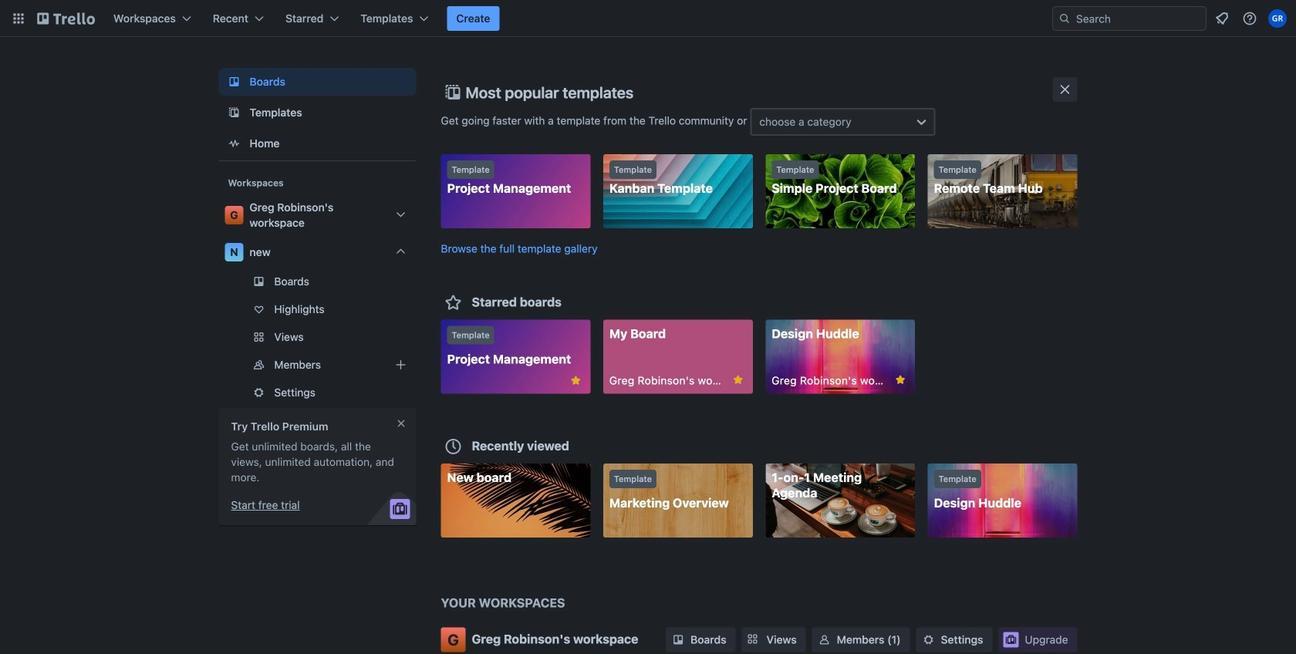 Task type: describe. For each thing, give the bounding box(es) containing it.
search image
[[1059, 12, 1071, 25]]

back to home image
[[37, 6, 95, 31]]

0 notifications image
[[1213, 9, 1231, 28]]

2 sm image from the left
[[921, 632, 936, 648]]

0 horizontal spatial click to unstar this board. it will be removed from your starred list. image
[[569, 374, 583, 388]]

1 sm image from the left
[[817, 632, 832, 648]]

board image
[[225, 73, 243, 91]]

Search field
[[1071, 7, 1206, 30]]

template board image
[[225, 103, 243, 122]]

click to unstar this board. it will be removed from your starred list. image
[[894, 373, 907, 387]]

home image
[[225, 134, 243, 153]]

open information menu image
[[1242, 11, 1258, 26]]

sm image
[[671, 632, 686, 648]]



Task type: vqa. For each thing, say whether or not it's contained in the screenshot.
menu
no



Task type: locate. For each thing, give the bounding box(es) containing it.
primary element
[[0, 0, 1296, 37]]

1 horizontal spatial click to unstar this board. it will be removed from your starred list. image
[[731, 373, 745, 387]]

add image
[[392, 356, 410, 374]]

sm image
[[817, 632, 832, 648], [921, 632, 936, 648]]

greg robinson (gregrobinson96) image
[[1268, 9, 1287, 28]]

0 horizontal spatial sm image
[[817, 632, 832, 648]]

click to unstar this board. it will be removed from your starred list. image
[[731, 373, 745, 387], [569, 374, 583, 388]]

1 horizontal spatial sm image
[[921, 632, 936, 648]]



